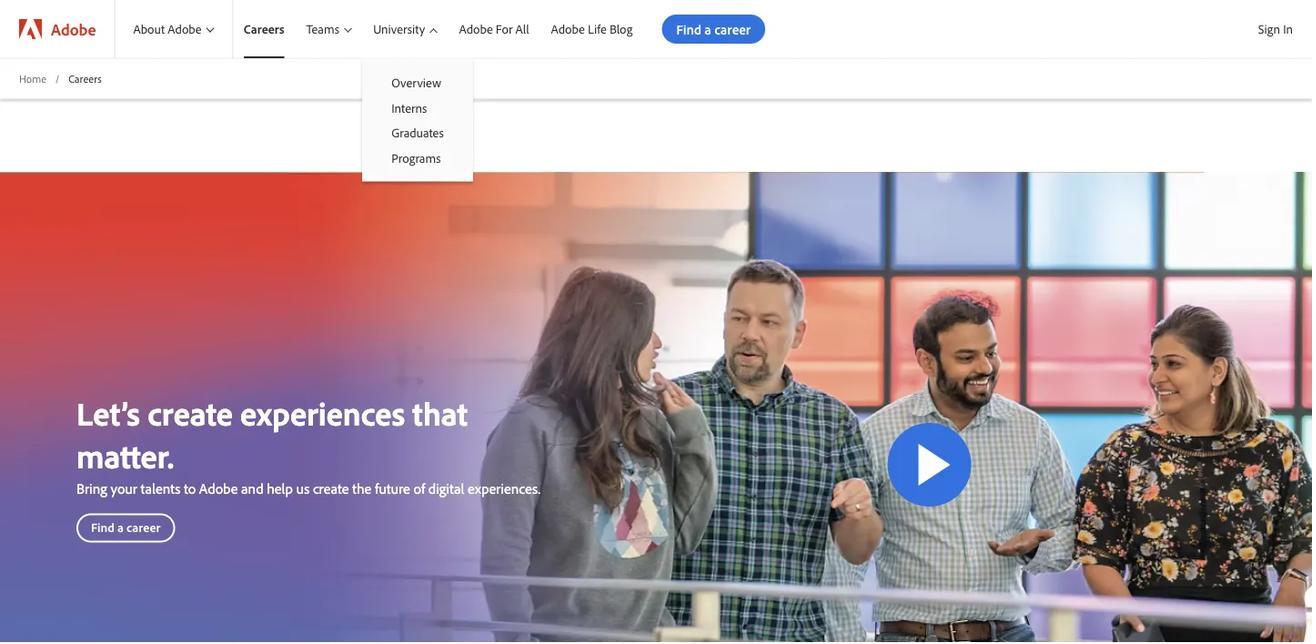 Task type: describe. For each thing, give the bounding box(es) containing it.
for
[[496, 21, 513, 37]]

adobe link
[[1, 0, 114, 58]]

0 vertical spatial create
[[148, 393, 233, 434]]

find a career
[[91, 519, 161, 535]]

adobe life blog
[[551, 21, 633, 37]]

adobe life blog link
[[540, 0, 644, 58]]

the
[[353, 479, 372, 498]]

career
[[127, 519, 161, 535]]

1 vertical spatial careers
[[68, 71, 102, 85]]

teams
[[306, 21, 340, 37]]

university
[[374, 21, 425, 37]]

adobe inside let's create experiences that matter. bring your talents to adobe and help us create the future of digital experiences.
[[199, 479, 238, 498]]

home link
[[19, 71, 46, 86]]

programs link
[[363, 145, 473, 171]]

future
[[375, 479, 410, 498]]

and
[[241, 479, 264, 498]]

adobe for all link
[[448, 0, 540, 58]]

let's create experiences that matter. bring your talents to adobe and help us create the future of digital experiences.
[[76, 393, 548, 498]]

careers link
[[233, 0, 296, 58]]

find
[[91, 519, 114, 535]]

about adobe button
[[115, 0, 232, 58]]

interns link
[[363, 95, 473, 120]]

matter.
[[76, 435, 174, 477]]

all
[[516, 21, 529, 37]]

adobe for all
[[459, 21, 529, 37]]

find a career link
[[76, 514, 175, 543]]

us
[[296, 479, 310, 498]]

to
[[184, 479, 196, 498]]

a
[[117, 519, 124, 535]]

overview link
[[363, 70, 473, 95]]

bring
[[76, 479, 107, 498]]

graduates
[[392, 125, 444, 141]]

in
[[1284, 21, 1294, 37]]

overview
[[392, 75, 442, 91]]



Task type: locate. For each thing, give the bounding box(es) containing it.
let's
[[76, 393, 140, 434]]

experiences.
[[468, 479, 541, 498]]

graduates link
[[363, 120, 473, 145]]

sign in button
[[1255, 14, 1297, 45]]

blog
[[610, 21, 633, 37]]

0 horizontal spatial careers
[[68, 71, 102, 85]]

0 horizontal spatial create
[[148, 393, 233, 434]]

create up the to
[[148, 393, 233, 434]]

adobe for adobe for all
[[459, 21, 493, 37]]

about adobe
[[133, 21, 202, 37]]

about
[[133, 21, 165, 37]]

sign
[[1259, 21, 1281, 37]]

home
[[19, 71, 46, 85]]

group containing overview
[[363, 58, 473, 182]]

careers right "home"
[[68, 71, 102, 85]]

1 horizontal spatial careers
[[244, 21, 285, 37]]

life
[[588, 21, 607, 37]]

adobe inside popup button
[[168, 21, 202, 37]]

adobe for adobe life blog
[[551, 21, 585, 37]]

adobe left for
[[459, 21, 493, 37]]

adobe right about
[[168, 21, 202, 37]]

university button
[[363, 0, 448, 58]]

careers
[[244, 21, 285, 37], [68, 71, 102, 85]]

sign in
[[1259, 21, 1294, 37]]

programs
[[392, 150, 441, 166]]

help
[[267, 479, 293, 498]]

adobe left life
[[551, 21, 585, 37]]

adobe for adobe
[[51, 19, 96, 39]]

your
[[111, 479, 137, 498]]

that
[[413, 393, 468, 434]]

of
[[414, 479, 425, 498]]

teams button
[[296, 0, 363, 58]]

create right us
[[313, 479, 349, 498]]

1 horizontal spatial create
[[313, 479, 349, 498]]

careers left teams
[[244, 21, 285, 37]]

adobe right the to
[[199, 479, 238, 498]]

experiences
[[240, 393, 405, 434]]

interns
[[392, 100, 427, 116]]

talents
[[141, 479, 181, 498]]

1 vertical spatial create
[[313, 479, 349, 498]]

adobe
[[51, 19, 96, 39], [168, 21, 202, 37], [459, 21, 493, 37], [551, 21, 585, 37], [199, 479, 238, 498]]

digital
[[429, 479, 465, 498]]

create
[[148, 393, 233, 434], [313, 479, 349, 498]]

0 vertical spatial careers
[[244, 21, 285, 37]]

group
[[363, 58, 473, 182]]

adobe left about
[[51, 19, 96, 39]]



Task type: vqa. For each thing, say whether or not it's contained in the screenshot.
1st Us$ from right
no



